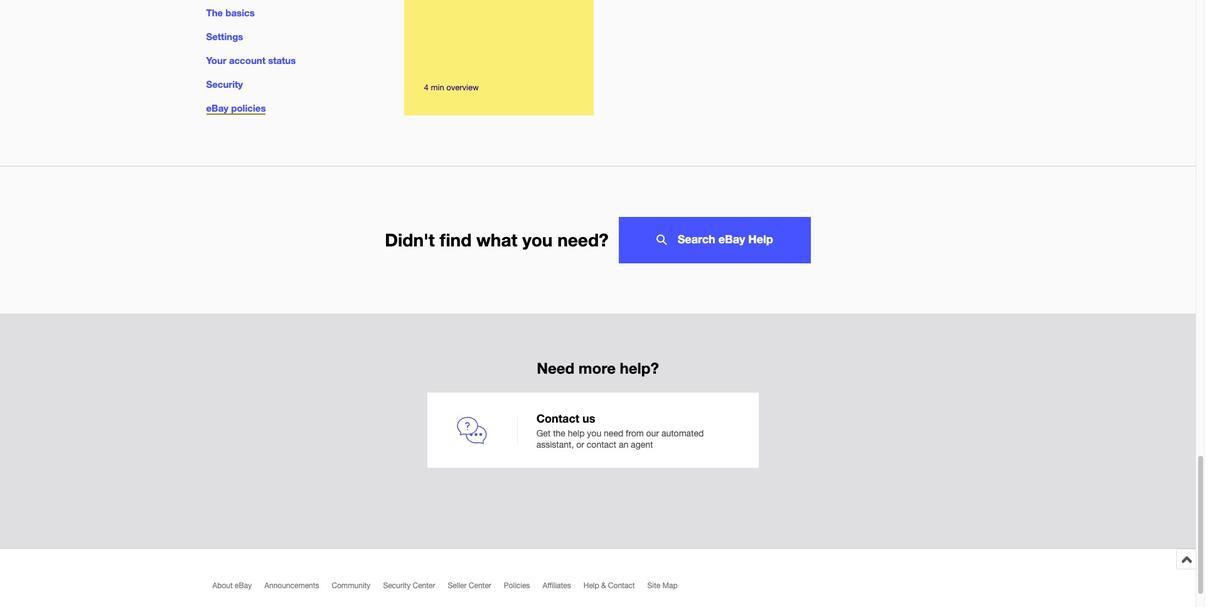 Task type: vqa. For each thing, say whether or not it's contained in the screenshot.
the left all
no



Task type: locate. For each thing, give the bounding box(es) containing it.
map
[[662, 582, 678, 591]]

0 horizontal spatial center
[[413, 582, 435, 591]]

1 horizontal spatial security
[[383, 582, 411, 591]]

seller center link
[[448, 582, 504, 597]]

0 horizontal spatial contact
[[536, 412, 579, 426]]

2 vertical spatial ebay
[[235, 582, 252, 591]]

search ebay help
[[678, 232, 773, 246]]

0 horizontal spatial help
[[584, 582, 599, 591]]

1 vertical spatial you
[[587, 428, 601, 438]]

basics
[[226, 7, 255, 18]]

0 horizontal spatial you
[[522, 230, 553, 250]]

center for security center
[[413, 582, 435, 591]]

security for security
[[206, 79, 243, 90]]

0 vertical spatial you
[[522, 230, 553, 250]]

contact
[[536, 412, 579, 426], [608, 582, 635, 591]]

policies
[[504, 582, 530, 591]]

2 horizontal spatial ebay
[[718, 232, 745, 246]]

contact inside 'link'
[[608, 582, 635, 591]]

4 min overview link
[[404, 0, 594, 113]]

you up contact
[[587, 428, 601, 438]]

need
[[604, 428, 623, 438]]

help & contact
[[584, 582, 635, 591]]

1 horizontal spatial center
[[469, 582, 491, 591]]

contact inside contact us get the help you need from our automated assistant, or contact an agent
[[536, 412, 579, 426]]

ebay
[[206, 103, 229, 114], [718, 232, 745, 246], [235, 582, 252, 591]]

security right community
[[383, 582, 411, 591]]

ebay right about
[[235, 582, 252, 591]]

ebay for about ebay
[[235, 582, 252, 591]]

affiliates link
[[543, 582, 584, 597]]

ebay right search on the right
[[718, 232, 745, 246]]

0 vertical spatial security
[[206, 79, 243, 90]]

center right seller
[[469, 582, 491, 591]]

contact up the the on the bottom left of page
[[536, 412, 579, 426]]

1 vertical spatial ebay
[[718, 232, 745, 246]]

2 center from the left
[[469, 582, 491, 591]]

min
[[431, 83, 444, 92]]

1 vertical spatial contact
[[608, 582, 635, 591]]

about
[[212, 582, 233, 591]]

announcements
[[264, 582, 319, 591]]

center
[[413, 582, 435, 591], [469, 582, 491, 591]]

site map
[[647, 582, 678, 591]]

security center link
[[383, 582, 448, 597]]

you
[[522, 230, 553, 250], [587, 428, 601, 438]]

about ebay link
[[212, 582, 264, 597]]

policies link
[[504, 582, 543, 597]]

security for security center
[[383, 582, 411, 591]]

seller center
[[448, 582, 491, 591]]

1 horizontal spatial ebay
[[235, 582, 252, 591]]

settings link
[[206, 31, 243, 42]]

you right what
[[522, 230, 553, 250]]

or
[[576, 440, 584, 450]]

0 horizontal spatial security
[[206, 79, 243, 90]]

security
[[206, 79, 243, 90], [383, 582, 411, 591]]

1 horizontal spatial you
[[587, 428, 601, 438]]

search ebay help link
[[619, 217, 811, 264]]

the
[[206, 7, 223, 18]]

1 center from the left
[[413, 582, 435, 591]]

automated
[[661, 428, 704, 438]]

security down "your"
[[206, 79, 243, 90]]

didn't find what you need?
[[385, 230, 609, 250]]

1 horizontal spatial help
[[748, 232, 773, 246]]

0 vertical spatial contact
[[536, 412, 579, 426]]

help inside the search ebay help link
[[748, 232, 773, 246]]

1 vertical spatial help
[[584, 582, 599, 591]]

more
[[579, 360, 616, 377]]

1 horizontal spatial contact
[[608, 582, 635, 591]]

ebay for search ebay help
[[718, 232, 745, 246]]

0 horizontal spatial ebay
[[206, 103, 229, 114]]

your account status link
[[206, 55, 296, 66]]

contact right &
[[608, 582, 635, 591]]

status
[[268, 55, 296, 66]]

center left seller
[[413, 582, 435, 591]]

help
[[568, 428, 585, 438]]

ebay down security link
[[206, 103, 229, 114]]

1 vertical spatial security
[[383, 582, 411, 591]]

0 vertical spatial help
[[748, 232, 773, 246]]

help
[[748, 232, 773, 246], [584, 582, 599, 591]]

what
[[476, 230, 517, 250]]



Task type: describe. For each thing, give the bounding box(es) containing it.
assistant,
[[536, 440, 574, 450]]

security link
[[206, 79, 243, 90]]

from
[[626, 428, 644, 438]]

help inside help & contact 'link'
[[584, 582, 599, 591]]

0 vertical spatial ebay
[[206, 103, 229, 114]]

agent
[[631, 440, 653, 450]]

overview
[[446, 83, 479, 92]]

announcements link
[[264, 582, 332, 597]]

search
[[678, 232, 715, 246]]

need
[[537, 360, 574, 377]]

site map link
[[647, 582, 690, 597]]

need?
[[557, 230, 609, 250]]

4 min overview
[[424, 83, 479, 92]]

&
[[601, 582, 606, 591]]

ebay policies
[[206, 103, 266, 114]]

the basics link
[[206, 7, 255, 18]]

get
[[536, 428, 551, 438]]

help & contact link
[[584, 582, 647, 597]]

the basics
[[206, 7, 255, 18]]

account
[[229, 55, 265, 66]]

community
[[332, 582, 371, 591]]

policies
[[231, 103, 266, 114]]

help?
[[620, 360, 659, 377]]

didn't
[[385, 230, 435, 250]]

you inside contact us get the help you need from our automated assistant, or contact an agent
[[587, 428, 601, 438]]

contact us get the help you need from our automated assistant, or contact an agent
[[536, 412, 704, 450]]

our
[[646, 428, 659, 438]]

your
[[206, 55, 226, 66]]

seller
[[448, 582, 467, 591]]

contact
[[587, 440, 616, 450]]

us
[[582, 412, 595, 426]]

security center
[[383, 582, 435, 591]]

the
[[553, 428, 565, 438]]

settings
[[206, 31, 243, 42]]

your account status
[[206, 55, 296, 66]]

an
[[619, 440, 628, 450]]

center for seller center
[[469, 582, 491, 591]]

ebay policies link
[[206, 103, 266, 115]]

affiliates
[[543, 582, 571, 591]]

about ebay
[[212, 582, 252, 591]]

need more help?
[[537, 360, 659, 377]]

find
[[440, 230, 472, 250]]

community link
[[332, 582, 383, 597]]

site
[[647, 582, 660, 591]]

4
[[424, 83, 429, 92]]



